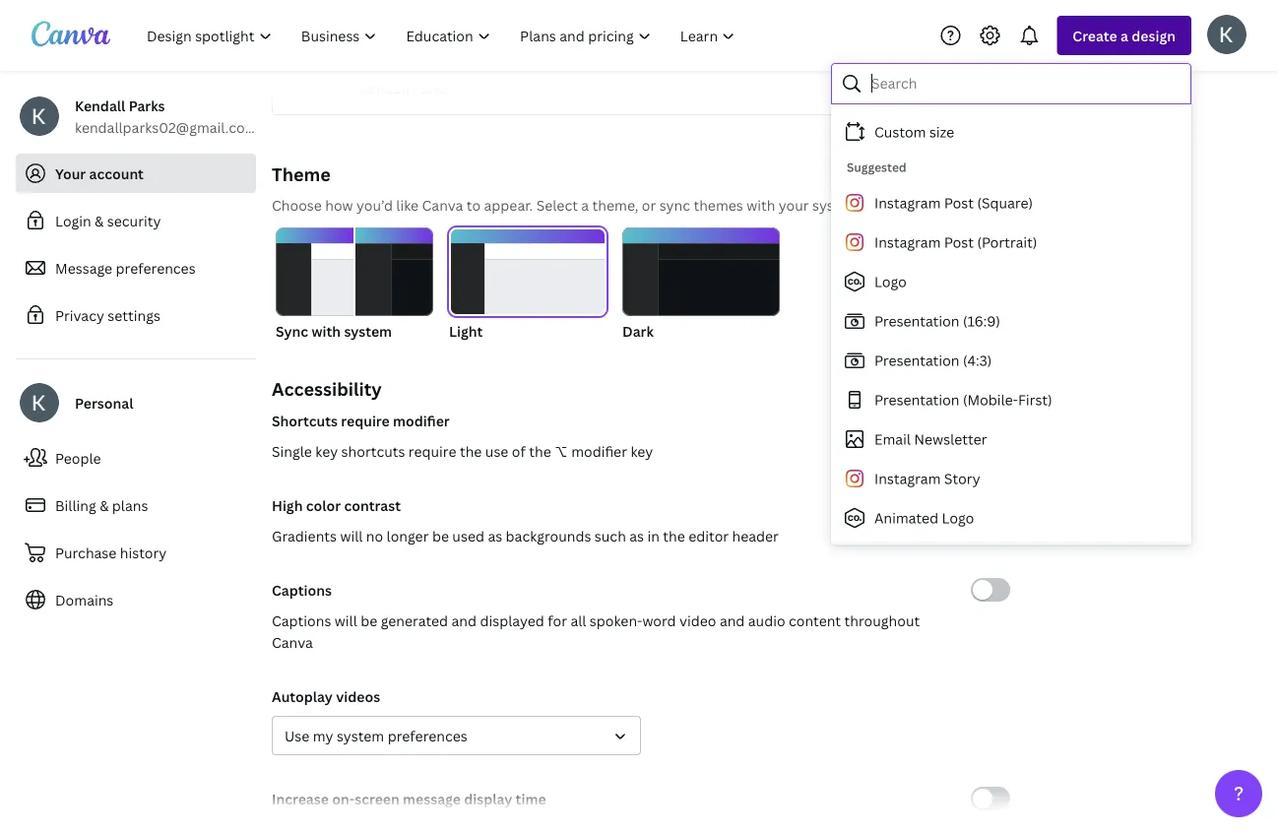 Task type: locate. For each thing, give the bounding box(es) containing it.
will left no
[[340, 526, 363, 545]]

1 horizontal spatial as
[[630, 526, 644, 545]]

Search search field
[[872, 65, 1178, 102]]

as left in
[[630, 526, 644, 545]]

custom
[[875, 123, 926, 141]]

will inside captions will be generated and displayed for all spoken-word video and audio content throughout canva
[[335, 611, 357, 630]]

purchase history
[[55, 543, 167, 562]]

and
[[452, 611, 477, 630], [720, 611, 745, 630]]

0 vertical spatial preferences
[[116, 259, 196, 277]]

kendall
[[359, 78, 409, 97], [75, 96, 125, 115]]

0 horizontal spatial modifier
[[393, 411, 450, 430]]

0 horizontal spatial parks
[[129, 96, 165, 115]]

purchase
[[55, 543, 117, 562]]

require right shortcuts
[[409, 442, 457, 460]]

2 vertical spatial instagram
[[875, 469, 941, 488]]

1 vertical spatial system
[[344, 322, 392, 340]]

1 key from the left
[[315, 442, 338, 460]]

1 vertical spatial logo
[[942, 509, 974, 527]]

as right used
[[488, 526, 502, 545]]

the left ⌥
[[529, 442, 551, 460]]

1 vertical spatial require
[[409, 442, 457, 460]]

instagram for instagram story
[[875, 469, 941, 488]]

2 captions from the top
[[272, 611, 331, 630]]

0 vertical spatial be
[[432, 526, 449, 545]]

spoken-
[[590, 611, 643, 630]]

presentation inside presentation (16:9) link
[[875, 312, 960, 330]]

parks for kendall parks
[[412, 78, 448, 97]]

presentation inside presentation (4:3) link
[[875, 351, 960, 370]]

1 horizontal spatial a
[[1121, 26, 1129, 45]]

1 vertical spatial captions
[[272, 611, 331, 630]]

& inside billing & plans link
[[100, 496, 109, 515]]

privacy settings link
[[16, 295, 256, 335]]

presentation inside presentation (mobile-first) link
[[875, 391, 960, 409]]

1 vertical spatial with
[[312, 322, 341, 340]]

0 horizontal spatial key
[[315, 442, 338, 460]]

post up instagram post (portrait)
[[944, 194, 974, 212]]

(4:3)
[[963, 351, 992, 370]]

1 vertical spatial preferences
[[388, 726, 468, 745]]

1 vertical spatial will
[[335, 611, 357, 630]]

personal
[[75, 393, 133, 412]]

key right single
[[315, 442, 338, 460]]

0 horizontal spatial and
[[452, 611, 477, 630]]

system inside 'button'
[[344, 322, 392, 340]]

parks inside kendall parks kendallparks02@gmail.com
[[129, 96, 165, 115]]

1 vertical spatial a
[[581, 195, 589, 214]]

0 horizontal spatial logo
[[875, 272, 907, 291]]

preferences up privacy settings link on the left top
[[116, 259, 196, 277]]

instagram up animated at the bottom of page
[[875, 469, 941, 488]]

1 post from the top
[[944, 194, 974, 212]]

1 horizontal spatial with
[[747, 195, 775, 214]]

2 post from the top
[[944, 233, 974, 252]]

2 instagram from the top
[[875, 233, 941, 252]]

email newsletter
[[875, 430, 987, 449]]

key
[[315, 442, 338, 460], [631, 442, 653, 460]]

key right ⌥
[[631, 442, 653, 460]]

how
[[325, 195, 353, 214]]

theme
[[272, 162, 331, 186]]

billing & plans
[[55, 496, 148, 515]]

first)
[[1018, 391, 1053, 409]]

presentation (4:3) link
[[831, 341, 1184, 380]]

message preferences link
[[16, 248, 256, 288]]

create
[[1073, 26, 1118, 45]]

the right in
[[663, 526, 685, 545]]

light
[[449, 322, 483, 340]]

high color contrast
[[272, 496, 401, 515]]

0 horizontal spatial canva
[[272, 633, 313, 652]]

0 vertical spatial with
[[747, 195, 775, 214]]

select
[[536, 195, 578, 214]]

instagram
[[875, 194, 941, 212], [875, 233, 941, 252], [875, 469, 941, 488]]

with left "your"
[[747, 195, 775, 214]]

1 captions from the top
[[272, 581, 332, 599]]

Light button
[[449, 228, 607, 342]]

header
[[732, 526, 779, 545]]

login & security
[[55, 211, 161, 230]]

email newsletter link
[[831, 420, 1184, 459]]

3 instagram from the top
[[875, 469, 941, 488]]

login
[[55, 211, 91, 230]]

1 horizontal spatial parks
[[412, 78, 448, 97]]

the left use
[[460, 442, 482, 460]]

longer
[[387, 526, 429, 545]]

logo
[[875, 272, 907, 291], [942, 509, 974, 527]]

kendall inside kendall parks kendallparks02@gmail.com
[[75, 96, 125, 115]]

be left generated
[[361, 611, 377, 630]]

preferences up message
[[388, 726, 468, 745]]

0 vertical spatial system
[[813, 195, 860, 214]]

system right "your"
[[813, 195, 860, 214]]

preferences.
[[864, 195, 947, 214]]

a inside dropdown button
[[1121, 26, 1129, 45]]

1 vertical spatial &
[[100, 496, 109, 515]]

and left "displayed"
[[452, 611, 477, 630]]

and right video
[[720, 611, 745, 630]]

0 horizontal spatial kendall
[[75, 96, 125, 115]]

all
[[571, 611, 586, 630]]

0 horizontal spatial preferences
[[116, 259, 196, 277]]

captions for captions will be generated and displayed for all spoken-word video and audio content throughout canva
[[272, 611, 331, 630]]

0 vertical spatial presentation
[[875, 312, 960, 330]]

system up accessibility
[[344, 322, 392, 340]]

0 horizontal spatial the
[[460, 442, 482, 460]]

you'd
[[356, 195, 393, 214]]

modifier
[[393, 411, 450, 430], [571, 442, 627, 460]]

with right sync
[[312, 322, 341, 340]]

0 vertical spatial instagram
[[875, 194, 941, 212]]

2 vertical spatial system
[[337, 726, 384, 745]]

animated logo
[[875, 509, 974, 527]]

0 vertical spatial require
[[341, 411, 390, 430]]

canva left to
[[422, 195, 463, 214]]

single key shortcuts require the use of the ⌥ modifier key
[[272, 442, 653, 460]]

a left design
[[1121, 26, 1129, 45]]

shortcuts
[[272, 411, 338, 430]]

instagram down suggested
[[875, 194, 941, 212]]

custom size
[[875, 123, 955, 141]]

1 vertical spatial be
[[361, 611, 377, 630]]

word
[[643, 611, 676, 630]]

1 vertical spatial canva
[[272, 633, 313, 652]]

canva up autoplay
[[272, 633, 313, 652]]

0 vertical spatial will
[[340, 526, 363, 545]]

preferences inside use my system preferences 'button'
[[388, 726, 468, 745]]

1 vertical spatial post
[[944, 233, 974, 252]]

people
[[55, 449, 101, 467]]

0 horizontal spatial be
[[361, 611, 377, 630]]

2 as from the left
[[630, 526, 644, 545]]

1 vertical spatial modifier
[[571, 442, 627, 460]]

1 presentation from the top
[[875, 312, 960, 330]]

create a design button
[[1057, 16, 1192, 55]]

presentation (4:3)
[[875, 351, 992, 370]]

post down instagram post (square)
[[944, 233, 974, 252]]

will for be
[[335, 611, 357, 630]]

0 horizontal spatial with
[[312, 322, 341, 340]]

billing & plans link
[[16, 486, 256, 525]]

of
[[512, 442, 526, 460]]

instagram down the preferences.
[[875, 233, 941, 252]]

kendall up your account
[[75, 96, 125, 115]]

single
[[272, 442, 312, 460]]

presentation (mobile-first)
[[875, 391, 1053, 409]]

0 horizontal spatial as
[[488, 526, 502, 545]]

(portrait)
[[977, 233, 1037, 252]]

displayed
[[480, 611, 544, 630]]

& right login
[[95, 211, 104, 230]]

& inside login & security 'link'
[[95, 211, 104, 230]]

0 vertical spatial captions
[[272, 581, 332, 599]]

time
[[516, 789, 546, 808]]

canva
[[422, 195, 463, 214], [272, 633, 313, 652]]

require
[[341, 411, 390, 430], [409, 442, 457, 460]]

logo inside animated logo link
[[942, 509, 974, 527]]

&
[[95, 211, 104, 230], [100, 496, 109, 515]]

presentation for presentation (4:3)
[[875, 351, 960, 370]]

system inside 'button'
[[337, 726, 384, 745]]

modifier right ⌥
[[571, 442, 627, 460]]

0 vertical spatial logo
[[875, 272, 907, 291]]

the
[[460, 442, 482, 460], [529, 442, 551, 460], [663, 526, 685, 545]]

use my system preferences
[[285, 726, 468, 745]]

& left plans in the bottom of the page
[[100, 496, 109, 515]]

dark
[[622, 322, 654, 340]]

be left used
[[432, 526, 449, 545]]

3 presentation from the top
[[875, 391, 960, 409]]

1 horizontal spatial key
[[631, 442, 653, 460]]

require up shortcuts
[[341, 411, 390, 430]]

use
[[485, 442, 509, 460]]

kendallparks02@gmail.com
[[75, 118, 258, 136]]

be inside captions will be generated and displayed for all spoken-word video and audio content throughout canva
[[361, 611, 377, 630]]

0 vertical spatial a
[[1121, 26, 1129, 45]]

1 horizontal spatial require
[[409, 442, 457, 460]]

presentation
[[875, 312, 960, 330], [875, 351, 960, 370], [875, 391, 960, 409]]

0 horizontal spatial a
[[581, 195, 589, 214]]

a right select
[[581, 195, 589, 214]]

kendall for kendall parks
[[359, 78, 409, 97]]

such
[[595, 526, 626, 545]]

top level navigation element
[[134, 16, 752, 55]]

system right my
[[337, 726, 384, 745]]

1 as from the left
[[488, 526, 502, 545]]

1 horizontal spatial preferences
[[388, 726, 468, 745]]

2 presentation from the top
[[875, 351, 960, 370]]

presentation up email newsletter
[[875, 391, 960, 409]]

accessibility
[[272, 377, 382, 401]]

0 vertical spatial &
[[95, 211, 104, 230]]

kendall down top level navigation 'element'
[[359, 78, 409, 97]]

will left generated
[[335, 611, 357, 630]]

captions inside captions will be generated and displayed for all spoken-word video and audio content throughout canva
[[272, 611, 331, 630]]

1 horizontal spatial canva
[[422, 195, 463, 214]]

2 vertical spatial presentation
[[875, 391, 960, 409]]

Sync with system button
[[276, 228, 433, 342]]

logo up the presentation (16:9)
[[875, 272, 907, 291]]

contrast
[[344, 496, 401, 515]]

use
[[285, 726, 310, 745]]

1 instagram from the top
[[875, 194, 941, 212]]

0 vertical spatial post
[[944, 194, 974, 212]]

captions for captions
[[272, 581, 332, 599]]

kendall parks kendallparks02@gmail.com
[[75, 96, 258, 136]]

shortcuts
[[341, 442, 405, 460]]

post for (square)
[[944, 194, 974, 212]]

1 vertical spatial presentation
[[875, 351, 960, 370]]

presentation up presentation (4:3)
[[875, 312, 960, 330]]

presentation for presentation (16:9)
[[875, 312, 960, 330]]

0 vertical spatial canva
[[422, 195, 463, 214]]

in
[[648, 526, 660, 545]]

1 horizontal spatial logo
[[942, 509, 974, 527]]

captions down gradients on the left of the page
[[272, 581, 332, 599]]

2 and from the left
[[720, 611, 745, 630]]

parks up kendallparks02@gmail.com
[[129, 96, 165, 115]]

captions up autoplay
[[272, 611, 331, 630]]

privacy settings
[[55, 306, 160, 325]]

autoplay
[[272, 687, 333, 706]]

history
[[120, 543, 167, 562]]

1 horizontal spatial and
[[720, 611, 745, 630]]

modifier up the single key shortcuts require the use of the ⌥ modifier key
[[393, 411, 450, 430]]

preferences inside message preferences link
[[116, 259, 196, 277]]

custom size button
[[831, 112, 1184, 152]]

presentation down the presentation (16:9)
[[875, 351, 960, 370]]

purchase history link
[[16, 533, 256, 572]]

autoplay videos
[[272, 687, 380, 706]]

canva inside theme choose how you'd like canva to appear. select a theme, or sync themes with your system preferences.
[[422, 195, 463, 214]]

1 horizontal spatial kendall
[[359, 78, 409, 97]]

parks down top level navigation 'element'
[[412, 78, 448, 97]]

your account
[[55, 164, 144, 183]]

logo down story at bottom right
[[942, 509, 974, 527]]

1 vertical spatial instagram
[[875, 233, 941, 252]]



Task type: describe. For each thing, give the bounding box(es) containing it.
logo link
[[831, 262, 1184, 301]]

or
[[642, 195, 656, 214]]

shortcuts require modifier
[[272, 411, 450, 430]]

my
[[313, 726, 333, 745]]

presentation (16:9)
[[875, 312, 1001, 330]]

your
[[779, 195, 809, 214]]

account
[[89, 164, 144, 183]]

presentation for presentation (mobile-first)
[[875, 391, 960, 409]]

theme choose how you'd like canva to appear. select a theme, or sync themes with your system preferences.
[[272, 162, 947, 214]]

system inside theme choose how you'd like canva to appear. select a theme, or sync themes with your system preferences.
[[813, 195, 860, 214]]

throughout
[[845, 611, 920, 630]]

kendall parks image
[[1207, 15, 1247, 54]]

0 vertical spatial modifier
[[393, 411, 450, 430]]

Dark button
[[622, 228, 780, 342]]

animated logo link
[[831, 498, 1184, 538]]

choose
[[272, 195, 322, 214]]

animated
[[875, 509, 939, 527]]

2 horizontal spatial the
[[663, 526, 685, 545]]

with inside theme choose how you'd like canva to appear. select a theme, or sync themes with your system preferences.
[[747, 195, 775, 214]]

your
[[55, 164, 86, 183]]

will for no
[[340, 526, 363, 545]]

& for login
[[95, 211, 104, 230]]

sync
[[660, 195, 690, 214]]

canva inside captions will be generated and displayed for all spoken-word video and audio content throughout canva
[[272, 633, 313, 652]]

plans
[[112, 496, 148, 515]]

sync with system
[[276, 322, 392, 340]]

(mobile-
[[963, 391, 1018, 409]]

privacy
[[55, 306, 104, 325]]

presentation (mobile-first) link
[[831, 380, 1184, 420]]

1 horizontal spatial the
[[529, 442, 551, 460]]

gradients
[[272, 526, 337, 545]]

increase
[[272, 789, 329, 808]]

& for billing
[[100, 496, 109, 515]]

message
[[403, 789, 461, 808]]

billing
[[55, 496, 96, 515]]

like
[[396, 195, 419, 214]]

instagram story
[[875, 469, 980, 488]]

domains link
[[16, 580, 256, 619]]

(square)
[[977, 194, 1033, 212]]

for
[[548, 611, 567, 630]]

used
[[452, 526, 485, 545]]

message preferences
[[55, 259, 196, 277]]

your account link
[[16, 154, 256, 193]]

videos
[[336, 687, 380, 706]]

instagram post (square) link
[[831, 183, 1184, 223]]

backgrounds
[[506, 526, 591, 545]]

on-
[[332, 789, 355, 808]]

video
[[680, 611, 716, 630]]

generated
[[381, 611, 448, 630]]

login & security link
[[16, 201, 256, 240]]

content
[[789, 611, 841, 630]]

1 and from the left
[[452, 611, 477, 630]]

themes
[[694, 195, 743, 214]]

increase on-screen message display time
[[272, 789, 546, 808]]

theme,
[[592, 195, 639, 214]]

with inside 'button'
[[312, 322, 341, 340]]

color
[[306, 496, 341, 515]]

instagram story link
[[831, 459, 1184, 498]]

message
[[55, 259, 112, 277]]

appear.
[[484, 195, 533, 214]]

1 horizontal spatial be
[[432, 526, 449, 545]]

instagram post (square)
[[875, 194, 1033, 212]]

sync
[[276, 322, 308, 340]]

instagram for instagram post (portrait)
[[875, 233, 941, 252]]

parks for kendall parks kendallparks02@gmail.com
[[129, 96, 165, 115]]

story
[[944, 469, 980, 488]]

editor
[[689, 526, 729, 545]]

(16:9)
[[963, 312, 1001, 330]]

kendall for kendall parks kendallparks02@gmail.com
[[75, 96, 125, 115]]

instagram for instagram post (square)
[[875, 194, 941, 212]]

suggested
[[847, 159, 907, 175]]

1 horizontal spatial modifier
[[571, 442, 627, 460]]

0 horizontal spatial require
[[341, 411, 390, 430]]

newsletter
[[914, 430, 987, 449]]

instagram post (portrait)
[[875, 233, 1037, 252]]

system for sync with system
[[344, 322, 392, 340]]

audio
[[748, 611, 786, 630]]

settings
[[108, 306, 160, 325]]

to
[[467, 195, 481, 214]]

design
[[1132, 26, 1176, 45]]

high
[[272, 496, 303, 515]]

screen
[[355, 789, 400, 808]]

kendall parks
[[359, 78, 448, 97]]

display
[[464, 789, 512, 808]]

post for (portrait)
[[944, 233, 974, 252]]

a inside theme choose how you'd like canva to appear. select a theme, or sync themes with your system preferences.
[[581, 195, 589, 214]]

people link
[[16, 438, 256, 478]]

system for use my system preferences
[[337, 726, 384, 745]]

gradients will no longer be used as backgrounds such as in the editor header
[[272, 526, 779, 545]]

Use my system preferences button
[[272, 716, 641, 755]]

logo inside logo link
[[875, 272, 907, 291]]

2 key from the left
[[631, 442, 653, 460]]



Task type: vqa. For each thing, say whether or not it's contained in the screenshot.
rightmost REQUIRE
yes



